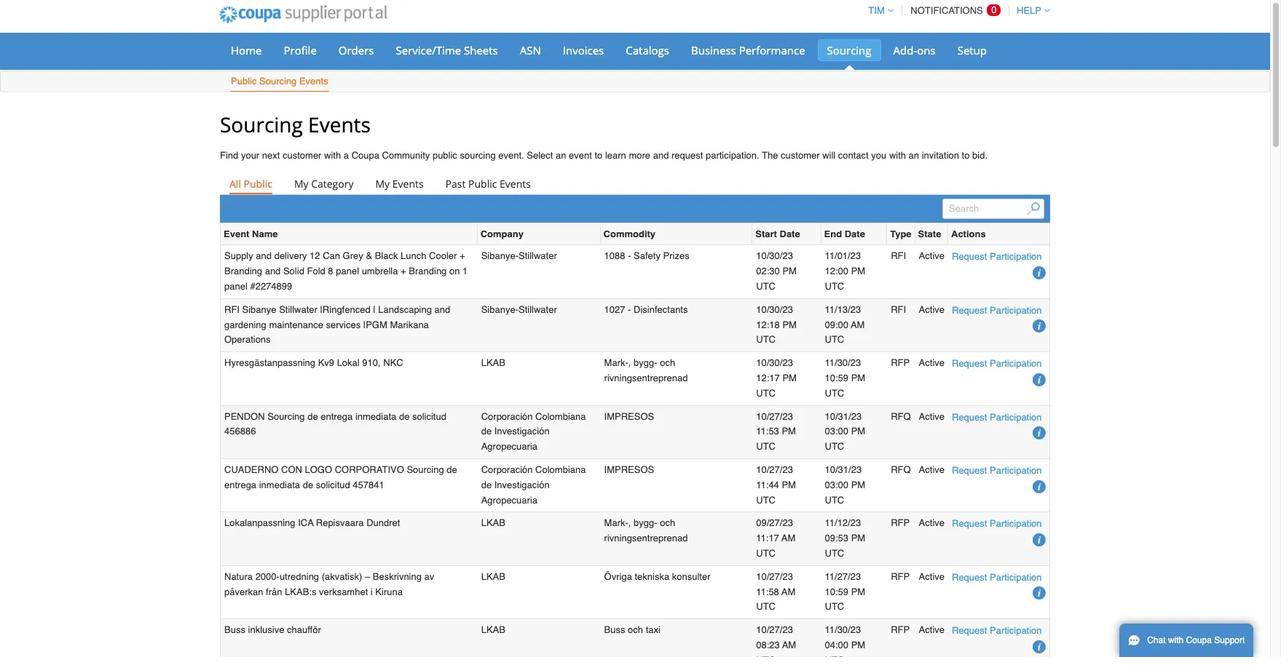Task type: vqa. For each thing, say whether or not it's contained in the screenshot.
"Manage" corresponding to Manage payment information
no



Task type: describe. For each thing, give the bounding box(es) containing it.
sourcing inside the cuaderno con logo corporativo sourcing de entrega inmediata de solicitud 457841
[[407, 465, 444, 476]]

participation for 10/30/23 12:18 pm utc
[[990, 305, 1042, 316]]

pm up 11/12/23
[[851, 480, 865, 491]]

request for 10/27/23 11:58 am utc
[[952, 572, 987, 583]]

active for 10/30/23 12:18 pm utc
[[919, 304, 945, 315]]

can
[[323, 251, 340, 262]]

invitation
[[922, 150, 959, 161]]

my for my events
[[375, 177, 390, 191]]

the
[[762, 150, 778, 161]]

rfp for 11/27/23 10:59 pm utc
[[891, 572, 910, 583]]

company
[[481, 229, 524, 240]]

och for 10/30/23 12:17 pm utc
[[660, 358, 675, 369]]

rfp for 11/12/23 09:53 pm utc
[[891, 518, 910, 529]]

10/30/23 for 02:30
[[756, 251, 793, 262]]

safety
[[634, 251, 661, 262]]

setup link
[[948, 39, 996, 61]]

11/30/23 10:59 pm utc
[[825, 358, 865, 399]]

0 horizontal spatial with
[[324, 150, 341, 161]]

corporación colombiana de investigación agropecuaria for cuaderno con logo corporativo sourcing de entrega inmediata de solicitud 457841
[[481, 465, 586, 506]]

request participation for 10/27/23 08:23 am utc
[[952, 626, 1042, 637]]

2 vertical spatial och
[[628, 625, 643, 636]]

past public events link
[[436, 174, 540, 195]]

sourcing inside pendon sourcing de entrega inmediata de solicitud 456886
[[267, 411, 305, 422]]

agropecuaria for pendon sourcing de entrega inmediata de solicitud 456886
[[481, 442, 538, 452]]

landscaping
[[378, 304, 432, 315]]

active for 09/27/23 11:17 am utc
[[919, 518, 945, 529]]

asn
[[520, 43, 541, 58]]

solicitud inside pendon sourcing de entrega inmediata de solicitud 456886
[[412, 411, 446, 422]]

profile
[[284, 43, 317, 58]]

rfq for 10/27/23 11:44 pm utc
[[891, 465, 911, 476]]

active for 10/30/23 02:30 pm utc
[[919, 251, 945, 262]]

1 vertical spatial panel
[[224, 281, 248, 292]]

name
[[252, 229, 278, 240]]

profile link
[[274, 39, 326, 61]]

10:59 for 11/30/23
[[825, 373, 849, 384]]

entrega inside the cuaderno con logo corporativo sourcing de entrega inmediata de solicitud 457841
[[224, 480, 256, 491]]

|
[[373, 304, 376, 315]]

1088
[[604, 251, 625, 262]]

tekniska
[[635, 572, 670, 583]]

request participation for 09/27/23 11:17 am utc
[[952, 519, 1042, 530]]

cooler
[[429, 251, 457, 262]]

mark-, bygg- och rivningsentreprenad for 12:17
[[604, 358, 688, 384]]

request participation button for 09/27/23 11:17 am utc
[[952, 517, 1042, 532]]

participation for 10/30/23 02:30 pm utc
[[990, 252, 1042, 263]]

stillwater inside rfi sibanye stillwater |ringfenced | landscaping and gardening maintenance services |pgm marikana operations
[[279, 304, 318, 315]]

request participation button for 10/27/23 11:58 am utc
[[952, 570, 1042, 586]]

tab list containing all public
[[220, 174, 1050, 195]]

past
[[446, 177, 466, 191]]

03:00 for 10/27/23 11:53 pm utc
[[825, 426, 849, 437]]

natura 2000-utredning (akvatisk) – beskrivning av påverkan från lkab:s verksamhet i kiruna
[[224, 572, 434, 598]]

buss for buss och taxi
[[604, 625, 625, 636]]

utc inside 10/30/23 02:30 pm utc
[[756, 281, 776, 292]]

performance
[[739, 43, 805, 58]]

on
[[449, 266, 460, 277]]

rfi for 1088 - safety prizes
[[891, 251, 906, 262]]

tim link
[[862, 5, 894, 16]]

–
[[365, 572, 370, 583]]

lkab:s
[[285, 587, 316, 598]]

and inside rfi sibanye stillwater |ringfenced | landscaping and gardening maintenance services |pgm marikana operations
[[435, 304, 450, 315]]

chat
[[1147, 636, 1166, 646]]

will
[[822, 150, 836, 161]]

request for 10/27/23 11:44 pm utc
[[952, 465, 987, 476]]

and right more
[[653, 150, 669, 161]]

- for safety
[[628, 251, 631, 262]]

10/27/23 for 11:58
[[756, 572, 793, 583]]

10/30/23 for 12:17
[[756, 358, 793, 369]]

request participation for 10/30/23 12:18 pm utc
[[952, 305, 1042, 316]]

10/31/23 for 10/27/23 11:53 pm utc
[[825, 411, 862, 422]]

rfq for 10/27/23 11:53 pm utc
[[891, 411, 911, 422]]

type state
[[890, 229, 941, 240]]

kiruna
[[375, 587, 403, 598]]

impresos for 10/27/23 11:44 pm utc
[[604, 465, 654, 476]]

business
[[691, 43, 736, 58]]

1
[[463, 266, 468, 277]]

and down name
[[256, 251, 272, 262]]

and up #2274899
[[265, 266, 281, 277]]

09/27/23
[[756, 518, 793, 529]]

fold
[[307, 266, 325, 277]]

10/30/23 for 12:18
[[756, 304, 793, 315]]

2 customer from the left
[[781, 150, 820, 161]]

public down the home
[[231, 76, 257, 87]]

12:00
[[825, 266, 849, 277]]

start date button
[[756, 227, 800, 242]]

participation for 10/27/23 08:23 am utc
[[990, 626, 1042, 637]]

category
[[311, 177, 354, 191]]

add-ons
[[893, 43, 936, 58]]

my category
[[294, 177, 354, 191]]

rfi inside rfi sibanye stillwater |ringfenced | landscaping and gardening maintenance services |pgm marikana operations
[[224, 304, 240, 315]]

sourcing up next
[[220, 111, 303, 138]]

1027 - disinfectants
[[604, 304, 688, 315]]

mark- for 09/27/23
[[604, 518, 628, 529]]

1 vertical spatial +
[[401, 266, 406, 277]]

pm inside 11/30/23 04:00 pm utc
[[851, 640, 865, 651]]

all
[[229, 177, 241, 191]]

utc inside 10/30/23 12:18 pm utc
[[756, 335, 776, 346]]

sourcing down tim
[[827, 43, 872, 58]]

date for start date
[[780, 229, 800, 240]]

request
[[672, 150, 703, 161]]

date for end date
[[845, 229, 865, 240]]

rfi sibanye stillwater |ringfenced | landscaping and gardening maintenance services |pgm marikana operations
[[224, 304, 450, 346]]

end date
[[824, 229, 865, 240]]

public for all
[[244, 177, 272, 191]]

active for 10/30/23 12:17 pm utc
[[919, 358, 945, 369]]

request for 10/30/23 02:30 pm utc
[[952, 252, 987, 263]]

marikana
[[390, 319, 429, 330]]

events up the a
[[308, 111, 371, 138]]

natura
[[224, 572, 253, 583]]

sourcing events
[[220, 111, 371, 138]]

black
[[375, 251, 398, 262]]

orders link
[[329, 39, 384, 61]]

12:18
[[756, 319, 780, 330]]

rfp for 11/30/23 10:59 pm utc
[[891, 358, 910, 369]]

next
[[262, 150, 280, 161]]

invoices
[[563, 43, 604, 58]]

coupa supplier portal image
[[209, 0, 397, 33]]

utc inside '10/27/23 11:53 pm utc'
[[756, 442, 776, 452]]

you
[[871, 150, 887, 161]]

utc inside 11/27/23 10:59 pm utc
[[825, 602, 844, 613]]

events inside past public events link
[[500, 177, 531, 191]]

investigación for cuaderno con logo corporativo sourcing de entrega inmediata de solicitud 457841
[[494, 480, 550, 491]]

11/27/23
[[825, 572, 861, 583]]

utc inside 11/30/23 10:59 pm utc
[[825, 388, 844, 399]]

request for 09/27/23 11:17 am utc
[[952, 519, 987, 530]]

participation for 10/27/23 11:53 pm utc
[[990, 412, 1042, 423]]

pm inside '11/12/23 09:53 pm utc'
[[851, 533, 865, 544]]

participation for 10/27/23 11:58 am utc
[[990, 572, 1042, 583]]

navigation containing notifications 0
[[862, 0, 1050, 25]]

supply and delivery 12 can grey & black lunch cooler + branding and solid fold 8 panel umbrella + branding on 1 panel #2274899
[[224, 251, 468, 292]]

lokal
[[337, 358, 360, 369]]

active for 10/27/23 11:53 pm utc
[[919, 411, 945, 422]]

pm inside 10/27/23 11:44 pm utc
[[782, 480, 796, 491]]

påverkan
[[224, 587, 263, 598]]

prizes
[[663, 251, 690, 262]]

- for disinfectants
[[628, 304, 631, 315]]

request for 10/30/23 12:17 pm utc
[[952, 359, 987, 369]]

request participation button for 10/27/23 11:44 pm utc
[[952, 463, 1042, 479]]

request for 10/30/23 12:18 pm utc
[[952, 305, 987, 316]]

logo
[[305, 465, 332, 476]]

delivery
[[274, 251, 307, 262]]

repisvaara
[[316, 518, 364, 529]]

with inside button
[[1168, 636, 1184, 646]]

notifications 0
[[911, 4, 997, 16]]

lunch
[[401, 251, 426, 262]]

sourcing
[[460, 150, 496, 161]]

09:53
[[825, 533, 849, 544]]

1088 - safety prizes
[[604, 251, 690, 262]]

participation for 10/27/23 11:44 pm utc
[[990, 465, 1042, 476]]

lokalanpassning ica repisvaara dundret
[[224, 518, 400, 529]]

10/27/23 11:44 pm utc
[[756, 465, 796, 506]]

corporación colombiana de investigación agropecuaria for pendon sourcing de entrega inmediata de solicitud 456886
[[481, 411, 586, 452]]

04:00
[[825, 640, 849, 651]]

help link
[[1010, 5, 1050, 16]]

1 to from the left
[[595, 150, 603, 161]]

find
[[220, 150, 238, 161]]

a
[[344, 150, 349, 161]]

ons
[[917, 43, 936, 58]]

i
[[371, 587, 373, 598]]

stillwater for cooler
[[519, 251, 557, 262]]

start date
[[756, 229, 800, 240]]

lkab for (akvatisk)
[[481, 572, 505, 583]]

dundret
[[366, 518, 400, 529]]

bid.
[[972, 150, 988, 161]]

1 horizontal spatial +
[[460, 251, 465, 262]]

find your next customer with a coupa community public sourcing event. select an event to learn more and request participation. the customer will contact you with an invitation to bid.
[[220, 150, 988, 161]]

bygg- for 10/30/23 12:17 pm utc
[[634, 358, 657, 369]]

2 an from the left
[[909, 150, 919, 161]]

utc inside 11/30/23 04:00 pm utc
[[825, 655, 844, 658]]

events inside 'public sourcing events' link
[[299, 76, 328, 87]]

event
[[569, 150, 592, 161]]

pm inside 11/30/23 10:59 pm utc
[[851, 373, 865, 384]]

utc inside 10/27/23 11:58 am utc
[[756, 602, 776, 613]]

inmediata inside the cuaderno con logo corporativo sourcing de entrega inmediata de solicitud 457841
[[259, 480, 300, 491]]

services
[[326, 319, 361, 330]]

sibanye-stillwater for rfi sibanye stillwater |ringfenced | landscaping and gardening maintenance services |pgm marikana operations
[[481, 304, 557, 315]]

all public
[[229, 177, 272, 191]]

11/01/23 12:00 pm utc
[[825, 251, 865, 292]]

pm inside 10/30/23 12:17 pm utc
[[783, 373, 797, 384]]

1 an from the left
[[556, 150, 566, 161]]

sibanye-stillwater for supply and delivery 12 can grey & black lunch cooler + branding and solid fold 8 panel umbrella + branding on 1 panel #2274899
[[481, 251, 557, 262]]

1027
[[604, 304, 625, 315]]

lkab for dundret
[[481, 518, 505, 529]]

pm down 11/30/23 10:59 pm utc
[[851, 426, 865, 437]]

umbrella
[[362, 266, 398, 277]]

11/30/23 04:00 pm utc
[[825, 625, 865, 658]]

am for 08:23
[[782, 640, 796, 651]]

11/01/23
[[825, 251, 861, 262]]



Task type: locate. For each thing, give the bounding box(es) containing it.
2 date from the left
[[845, 229, 865, 240]]

with right chat
[[1168, 636, 1184, 646]]

am inside 09/27/23 11:17 am utc
[[782, 533, 796, 544]]

sheets
[[464, 43, 498, 58]]

buss inklusive chaufför
[[224, 625, 321, 636]]

1 horizontal spatial date
[[845, 229, 865, 240]]

1 vertical spatial 10/30/23
[[756, 304, 793, 315]]

1 vertical spatial entrega
[[224, 480, 256, 491]]

2 10/27/23 from the top
[[756, 465, 793, 476]]

investigación for pendon sourcing de entrega inmediata de solicitud 456886
[[494, 426, 550, 437]]

, for 09/27/23
[[628, 518, 631, 529]]

tab list
[[220, 174, 1050, 195]]

with left the a
[[324, 150, 341, 161]]

och down disinfectants
[[660, 358, 675, 369]]

2 10/31/23 from the top
[[825, 465, 862, 476]]

2 , from the top
[[628, 518, 631, 529]]

0 vertical spatial corporación colombiana de investigación agropecuaria
[[481, 411, 586, 452]]

1 vertical spatial 11/30/23
[[825, 625, 861, 636]]

request participation button for 10/30/23 12:17 pm utc
[[952, 356, 1042, 372]]

1 bygg- from the top
[[634, 358, 657, 369]]

11:44
[[756, 480, 779, 491]]

inklusive
[[248, 625, 284, 636]]

lkab
[[481, 358, 505, 369], [481, 518, 505, 529], [481, 572, 505, 583], [481, 625, 505, 636]]

0 horizontal spatial inmediata
[[259, 480, 300, 491]]

1 corporación from the top
[[481, 411, 533, 422]]

participation
[[990, 252, 1042, 263], [990, 305, 1042, 316], [990, 359, 1042, 369], [990, 412, 1042, 423], [990, 465, 1042, 476], [990, 519, 1042, 530], [990, 572, 1042, 583], [990, 626, 1042, 637]]

10/30/23 02:30 pm utc
[[756, 251, 797, 292]]

rivningsentreprenad for 11:17
[[604, 533, 688, 544]]

grey
[[343, 251, 363, 262]]

mark-, bygg- och rivningsentreprenad down 1027 - disinfectants
[[604, 358, 688, 384]]

1 vertical spatial solicitud
[[316, 480, 350, 491]]

4 request participation button from the top
[[952, 410, 1042, 425]]

10/27/23 inside 10/27/23 08:23 am utc
[[756, 625, 793, 636]]

0 vertical spatial 10:59
[[825, 373, 849, 384]]

, up övriga
[[628, 518, 631, 529]]

chat with coupa support
[[1147, 636, 1245, 646]]

request participation button for 10/27/23 08:23 am utc
[[952, 624, 1042, 639]]

10/27/23 for 08:23
[[756, 625, 793, 636]]

1 vertical spatial ,
[[628, 518, 631, 529]]

11/30/23 inside 11/30/23 04:00 pm utc
[[825, 625, 861, 636]]

my category link
[[285, 174, 363, 195]]

events down community
[[392, 177, 424, 191]]

more
[[629, 150, 651, 161]]

11:58
[[756, 587, 779, 598]]

pm right 11:53
[[782, 426, 796, 437]]

my inside my category link
[[294, 177, 309, 191]]

panel down grey
[[336, 266, 359, 277]]

6 request participation button from the top
[[952, 517, 1042, 532]]

request participation for 10/30/23 12:17 pm utc
[[952, 359, 1042, 369]]

am for 11:17
[[782, 533, 796, 544]]

2 sibanye-stillwater from the top
[[481, 304, 557, 315]]

2 vertical spatial 10/30/23
[[756, 358, 793, 369]]

1 participation from the top
[[990, 252, 1042, 263]]

2 bygg- from the top
[[634, 518, 657, 529]]

rfq
[[891, 411, 911, 422], [891, 465, 911, 476]]

11/30/23 inside 11/30/23 10:59 pm utc
[[825, 358, 861, 369]]

tim
[[869, 5, 885, 16]]

3 participation from the top
[[990, 359, 1042, 369]]

utc inside 10/27/23 11:44 pm utc
[[756, 495, 776, 506]]

pm
[[783, 266, 797, 277], [851, 266, 865, 277], [783, 319, 797, 330], [783, 373, 797, 384], [851, 373, 865, 384], [782, 426, 796, 437], [851, 426, 865, 437], [782, 480, 796, 491], [851, 480, 865, 491], [851, 533, 865, 544], [851, 587, 865, 598], [851, 640, 865, 651]]

0 horizontal spatial branding
[[224, 266, 262, 277]]

mark- up övriga
[[604, 518, 628, 529]]

sibanye-
[[481, 251, 519, 262], [481, 304, 519, 315]]

coupa inside button
[[1186, 636, 1212, 646]]

2 rivningsentreprenad from the top
[[604, 533, 688, 544]]

pm inside 10/30/23 02:30 pm utc
[[783, 266, 797, 277]]

2 active from the top
[[919, 304, 945, 315]]

am
[[851, 319, 865, 330], [782, 533, 796, 544], [782, 587, 796, 598], [782, 640, 796, 651]]

och for 09/27/23 11:17 am utc
[[660, 518, 675, 529]]

,
[[628, 358, 631, 369], [628, 518, 631, 529]]

1 rfq from the top
[[891, 411, 911, 422]]

5 request participation from the top
[[952, 465, 1042, 476]]

och left taxi
[[628, 625, 643, 636]]

pm right 11:44
[[782, 480, 796, 491]]

1 horizontal spatial buss
[[604, 625, 625, 636]]

10:59 down 11/27/23
[[825, 587, 849, 598]]

1 10/27/23 from the top
[[756, 411, 793, 422]]

utc down 04:00
[[825, 655, 844, 658]]

con
[[281, 465, 302, 476]]

2 - from the top
[[628, 304, 631, 315]]

10/31/23 03:00 pm utc for 10/27/23 11:53 pm utc
[[825, 411, 865, 452]]

1 vertical spatial agropecuaria
[[481, 495, 538, 506]]

inmediata down con
[[259, 480, 300, 491]]

coupa left 'support'
[[1186, 636, 1212, 646]]

0 vertical spatial rivningsentreprenad
[[604, 373, 688, 384]]

Search text field
[[943, 199, 1045, 219]]

lkab for 910,
[[481, 358, 505, 369]]

rfp right '11/12/23 09:53 pm utc' at bottom
[[891, 518, 910, 529]]

03:00 for 10/27/23 11:44 pm utc
[[825, 480, 849, 491]]

add-ons link
[[884, 39, 945, 61]]

request participation for 10/27/23 11:58 am utc
[[952, 572, 1042, 583]]

stillwater for services
[[519, 304, 557, 315]]

10/27/23 up the 11:58
[[756, 572, 793, 583]]

1 sibanye- from the top
[[481, 251, 519, 262]]

utc down the 11:58
[[756, 602, 776, 613]]

request participation for 10/27/23 11:53 pm utc
[[952, 412, 1042, 423]]

entrega inside pendon sourcing de entrega inmediata de solicitud 456886
[[321, 411, 353, 422]]

0 vertical spatial sibanye-stillwater
[[481, 251, 557, 262]]

10/30/23 up '12:17'
[[756, 358, 793, 369]]

beskrivning
[[373, 572, 422, 583]]

request participation button for 10/27/23 11:53 pm utc
[[952, 410, 1042, 425]]

utc down '12:17'
[[756, 388, 776, 399]]

, down 1027 - disinfectants
[[628, 358, 631, 369]]

utc down 08:23 at bottom
[[756, 655, 776, 658]]

business performance link
[[682, 39, 815, 61]]

1 vertical spatial inmediata
[[259, 480, 300, 491]]

0 vertical spatial sibanye-
[[481, 251, 519, 262]]

456886
[[224, 426, 256, 437]]

utc down 11:44
[[756, 495, 776, 506]]

0 vertical spatial panel
[[336, 266, 359, 277]]

6 participation from the top
[[990, 519, 1042, 530]]

panel
[[336, 266, 359, 277], [224, 281, 248, 292]]

active for 10/27/23 11:44 pm utc
[[919, 465, 945, 476]]

agropecuaria for cuaderno con logo corporativo sourcing de entrega inmediata de solicitud 457841
[[481, 495, 538, 506]]

11/30/23 up 04:00
[[825, 625, 861, 636]]

0 horizontal spatial solicitud
[[316, 480, 350, 491]]

0 vertical spatial impresos
[[604, 411, 654, 422]]

3 10/27/23 from the top
[[756, 572, 793, 583]]

1 - from the top
[[628, 251, 631, 262]]

2 investigación from the top
[[494, 480, 550, 491]]

request participation button for 10/30/23 12:18 pm utc
[[952, 303, 1042, 318]]

colombiana for pendon sourcing de entrega inmediata de solicitud 456886
[[535, 411, 586, 422]]

pm right 04:00
[[851, 640, 865, 651]]

rfp right 11/30/23 04:00 pm utc at right bottom
[[891, 625, 910, 636]]

7 request participation from the top
[[952, 572, 1042, 583]]

0 vertical spatial 10/30/23
[[756, 251, 793, 262]]

0 vertical spatial corporación
[[481, 411, 533, 422]]

events down event.
[[500, 177, 531, 191]]

10/30/23 12:17 pm utc
[[756, 358, 797, 399]]

4 participation from the top
[[990, 412, 1042, 423]]

10:59 inside 11/27/23 10:59 pm utc
[[825, 587, 849, 598]]

10/31/23 03:00 pm utc for 10/27/23 11:44 pm utc
[[825, 465, 865, 506]]

0 vertical spatial solicitud
[[412, 411, 446, 422]]

1 vertical spatial sibanye-stillwater
[[481, 304, 557, 315]]

1 vertical spatial 03:00
[[825, 480, 849, 491]]

0 horizontal spatial +
[[401, 266, 406, 277]]

am down 09/27/23 at the bottom right
[[782, 533, 796, 544]]

8 active from the top
[[919, 625, 945, 636]]

commodity
[[604, 229, 656, 240]]

company button
[[481, 227, 524, 242]]

utc down 11:17
[[756, 548, 776, 559]]

10/31/23 down 11/30/23 10:59 pm utc
[[825, 411, 862, 422]]

12
[[310, 251, 320, 262]]

1 vertical spatial colombiana
[[535, 465, 586, 476]]

10/31/23 03:00 pm utc
[[825, 411, 865, 452], [825, 465, 865, 506]]

1 10/30/23 from the top
[[756, 251, 793, 262]]

1 impresos from the top
[[604, 411, 654, 422]]

2 my from the left
[[375, 177, 390, 191]]

1 vertical spatial impresos
[[604, 465, 654, 476]]

1 horizontal spatial with
[[889, 150, 906, 161]]

10/30/23 up 02:30
[[756, 251, 793, 262]]

1 vertical spatial corporación
[[481, 465, 533, 476]]

impresos
[[604, 411, 654, 422], [604, 465, 654, 476]]

rfp for 11/30/23 04:00 pm utc
[[891, 625, 910, 636]]

date
[[780, 229, 800, 240], [845, 229, 865, 240]]

participation for 10/30/23 12:17 pm utc
[[990, 359, 1042, 369]]

utc inside 10/27/23 08:23 am utc
[[756, 655, 776, 658]]

|ringfenced
[[320, 304, 371, 315]]

0 vertical spatial rfq
[[891, 411, 911, 422]]

0 vertical spatial 11/30/23
[[825, 358, 861, 369]]

0 horizontal spatial to
[[595, 150, 603, 161]]

request participation for 10/30/23 02:30 pm utc
[[952, 252, 1042, 263]]

1 horizontal spatial coupa
[[1186, 636, 1212, 646]]

events inside my events link
[[392, 177, 424, 191]]

utc inside 10/30/23 12:17 pm utc
[[756, 388, 776, 399]]

rfp right 11/27/23 10:59 pm utc at right
[[891, 572, 910, 583]]

participation.
[[706, 150, 760, 161]]

1 vertical spatial och
[[660, 518, 675, 529]]

utc down '12:18'
[[756, 335, 776, 346]]

0 vertical spatial -
[[628, 251, 631, 262]]

my inside my events link
[[375, 177, 390, 191]]

0 vertical spatial inmediata
[[355, 411, 396, 422]]

0 vertical spatial och
[[660, 358, 675, 369]]

10/30/23 inside 10/30/23 12:18 pm utc
[[756, 304, 793, 315]]

hyresgästanpassning kv9 lokal 910, nkc
[[224, 358, 403, 369]]

2 10:59 from the top
[[825, 587, 849, 598]]

sourcing
[[827, 43, 872, 58], [259, 76, 297, 87], [220, 111, 303, 138], [267, 411, 305, 422], [407, 465, 444, 476]]

, for 10/30/23
[[628, 358, 631, 369]]

2 request from the top
[[952, 305, 987, 316]]

1 request from the top
[[952, 252, 987, 263]]

am inside 10/27/23 11:58 am utc
[[782, 587, 796, 598]]

invoices link
[[553, 39, 614, 61]]

request participation button for 10/30/23 02:30 pm utc
[[952, 249, 1042, 265]]

request participation for 10/27/23 11:44 pm utc
[[952, 465, 1042, 476]]

solicitud inside the cuaderno con logo corporativo sourcing de entrega inmediata de solicitud 457841
[[316, 480, 350, 491]]

1 investigación from the top
[[494, 426, 550, 437]]

bygg- up tekniska
[[634, 518, 657, 529]]

my for my category
[[294, 177, 309, 191]]

2 buss from the left
[[604, 625, 625, 636]]

+ up 1
[[460, 251, 465, 262]]

10/27/23 inside 10/27/23 11:44 pm utc
[[756, 465, 793, 476]]

11/30/23 down 11/13/23 09:00 am utc
[[825, 358, 861, 369]]

1 rivningsentreprenad from the top
[[604, 373, 688, 384]]

1 vertical spatial bygg-
[[634, 518, 657, 529]]

1 horizontal spatial panel
[[336, 266, 359, 277]]

with right you
[[889, 150, 906, 161]]

4 rfp from the top
[[891, 625, 910, 636]]

utc inside 09/27/23 11:17 am utc
[[756, 548, 776, 559]]

buss och taxi
[[604, 625, 661, 636]]

1 vertical spatial investigación
[[494, 480, 550, 491]]

lokalanpassning
[[224, 518, 295, 529]]

utc down 02:30
[[756, 281, 776, 292]]

bygg- down 1027 - disinfectants
[[634, 358, 657, 369]]

public for past
[[468, 177, 497, 191]]

utc inside '11/12/23 09:53 pm utc'
[[825, 548, 844, 559]]

5 request participation button from the top
[[952, 463, 1042, 479]]

mark- down 1027
[[604, 358, 628, 369]]

1 sibanye-stillwater from the top
[[481, 251, 557, 262]]

am inside 10/27/23 08:23 am utc
[[782, 640, 796, 651]]

1 vertical spatial -
[[628, 304, 631, 315]]

4 request from the top
[[952, 412, 987, 423]]

1 vertical spatial mark-, bygg- och rivningsentreprenad
[[604, 518, 688, 544]]

2 agropecuaria from the top
[[481, 495, 538, 506]]

utc up 11/12/23
[[825, 495, 844, 506]]

corporación for cuaderno con logo corporativo sourcing de entrega inmediata de solicitud 457841
[[481, 465, 533, 476]]

+ down the lunch
[[401, 266, 406, 277]]

1 vertical spatial mark-
[[604, 518, 628, 529]]

setup
[[958, 43, 987, 58]]

5 active from the top
[[919, 465, 945, 476]]

utc inside 11/13/23 09:00 am utc
[[825, 335, 844, 346]]

1 vertical spatial 10/31/23
[[825, 465, 862, 476]]

2 branding from the left
[[409, 266, 447, 277]]

customer left will
[[781, 150, 820, 161]]

public right past
[[468, 177, 497, 191]]

learn
[[605, 150, 626, 161]]

och up övriga tekniska konsulter
[[660, 518, 675, 529]]

entrega down cuaderno
[[224, 480, 256, 491]]

10:59 for 11/27/23
[[825, 587, 849, 598]]

rfi right '11/13/23'
[[891, 304, 906, 315]]

0 vertical spatial coupa
[[352, 150, 379, 161]]

1 lkab from the top
[[481, 358, 505, 369]]

pm down 11/12/23
[[851, 533, 865, 544]]

1 horizontal spatial entrega
[[321, 411, 353, 422]]

3 request participation from the top
[[952, 359, 1042, 369]]

1 vertical spatial coupa
[[1186, 636, 1212, 646]]

0 vertical spatial mark-, bygg- och rivningsentreprenad
[[604, 358, 688, 384]]

0 horizontal spatial coupa
[[352, 150, 379, 161]]

1 my from the left
[[294, 177, 309, 191]]

11/27/23 10:59 pm utc
[[825, 572, 865, 613]]

0 vertical spatial +
[[460, 251, 465, 262]]

pm inside 10/30/23 12:18 pm utc
[[783, 319, 797, 330]]

utc down 12:00
[[825, 281, 844, 292]]

2 sibanye- from the top
[[481, 304, 519, 315]]

10/30/23 inside 10/30/23 02:30 pm utc
[[756, 251, 793, 262]]

am for 09:00
[[851, 319, 865, 330]]

2 request participation from the top
[[952, 305, 1042, 316]]

1 10/31/23 03:00 pm utc from the top
[[825, 411, 865, 452]]

my down community
[[375, 177, 390, 191]]

1 horizontal spatial branding
[[409, 266, 447, 277]]

solicitud
[[412, 411, 446, 422], [316, 480, 350, 491]]

1 rfp from the top
[[891, 358, 910, 369]]

0 horizontal spatial panel
[[224, 281, 248, 292]]

1 branding from the left
[[224, 266, 262, 277]]

10/27/23 up 08:23 at bottom
[[756, 625, 793, 636]]

coupa right the a
[[352, 150, 379, 161]]

7 active from the top
[[919, 572, 945, 583]]

10/27/23 for 11:53
[[756, 411, 793, 422]]

an left event
[[556, 150, 566, 161]]

10/27/23 inside 10/27/23 11:58 am utc
[[756, 572, 793, 583]]

state button
[[918, 227, 941, 242]]

4 request participation from the top
[[952, 412, 1042, 423]]

11/12/23 09:53 pm utc
[[825, 518, 865, 559]]

rivningsentreprenad down 1027 - disinfectants
[[604, 373, 688, 384]]

customer right next
[[283, 150, 322, 161]]

8 participation from the top
[[990, 626, 1042, 637]]

to left 'bid.'
[[962, 150, 970, 161]]

utc down 09:53
[[825, 548, 844, 559]]

branding down supply
[[224, 266, 262, 277]]

all public link
[[220, 174, 282, 195]]

inmediata inside pendon sourcing de entrega inmediata de solicitud 456886
[[355, 411, 396, 422]]

0 vertical spatial 10/31/23
[[825, 411, 862, 422]]

2 participation from the top
[[990, 305, 1042, 316]]

2 mark- from the top
[[604, 518, 628, 529]]

am right 08:23 at bottom
[[782, 640, 796, 651]]

3 request participation button from the top
[[952, 356, 1042, 372]]

0 vertical spatial colombiana
[[535, 411, 586, 422]]

1 horizontal spatial inmediata
[[355, 411, 396, 422]]

date inside end date button
[[845, 229, 865, 240]]

taxi
[[646, 625, 661, 636]]

10/27/23
[[756, 411, 793, 422], [756, 465, 793, 476], [756, 572, 793, 583], [756, 625, 793, 636]]

0 horizontal spatial my
[[294, 177, 309, 191]]

-
[[628, 251, 631, 262], [628, 304, 631, 315]]

1 horizontal spatial solicitud
[[412, 411, 446, 422]]

pm down 11/01/23
[[851, 266, 865, 277]]

6 request participation from the top
[[952, 519, 1042, 530]]

utc down 11:53
[[756, 442, 776, 452]]

event name button
[[224, 227, 278, 242]]

3 rfp from the top
[[891, 572, 910, 583]]

2 rfp from the top
[[891, 518, 910, 529]]

pm down 11/13/23 09:00 am utc
[[851, 373, 865, 384]]

1 10:59 from the top
[[825, 373, 849, 384]]

10/31/23 up 11/12/23
[[825, 465, 862, 476]]

0 vertical spatial agropecuaria
[[481, 442, 538, 452]]

0 horizontal spatial an
[[556, 150, 566, 161]]

1 colombiana from the top
[[535, 411, 586, 422]]

panel down supply
[[224, 281, 248, 292]]

+
[[460, 251, 465, 262], [401, 266, 406, 277]]

pm inside '10/27/23 11:53 pm utc'
[[782, 426, 796, 437]]

mark- for 10/30/23
[[604, 358, 628, 369]]

10/31/23 for 10/27/23 11:44 pm utc
[[825, 465, 862, 476]]

1 vertical spatial rivningsentreprenad
[[604, 533, 688, 544]]

buss left taxi
[[604, 625, 625, 636]]

03:00 up 11/12/23
[[825, 480, 849, 491]]

1 10/31/23 from the top
[[825, 411, 862, 422]]

1 request participation from the top
[[952, 252, 1042, 263]]

rivningsentreprenad for 12:17
[[604, 373, 688, 384]]

mark-, bygg- och rivningsentreprenad for 11:17
[[604, 518, 688, 544]]

3 10/30/23 from the top
[[756, 358, 793, 369]]

bygg- for 09/27/23 11:17 am utc
[[634, 518, 657, 529]]

sourcing link
[[818, 39, 881, 61]]

sourcing down profile link
[[259, 76, 297, 87]]

past public events
[[446, 177, 531, 191]]

am for 11:58
[[782, 587, 796, 598]]

08:23
[[756, 640, 780, 651]]

1 horizontal spatial an
[[909, 150, 919, 161]]

0 horizontal spatial entrega
[[224, 480, 256, 491]]

public right all
[[244, 177, 272, 191]]

4 active from the top
[[919, 411, 945, 422]]

10/27/23 for 11:44
[[756, 465, 793, 476]]

2 request participation button from the top
[[952, 303, 1042, 318]]

3 lkab from the top
[[481, 572, 505, 583]]

1 mark- from the top
[[604, 358, 628, 369]]

4 lkab from the top
[[481, 625, 505, 636]]

10/27/23 inside '10/27/23 11:53 pm utc'
[[756, 411, 793, 422]]

11/13/23
[[825, 304, 861, 315]]

events down profile link
[[299, 76, 328, 87]]

rfi up gardening
[[224, 304, 240, 315]]

service/time
[[396, 43, 461, 58]]

0 vertical spatial ,
[[628, 358, 631, 369]]

0 vertical spatial mark-
[[604, 358, 628, 369]]

2 mark-, bygg- och rivningsentreprenad from the top
[[604, 518, 688, 544]]

1 request participation button from the top
[[952, 249, 1042, 265]]

rfi for 1027 - disinfectants
[[891, 304, 906, 315]]

1 11/30/23 from the top
[[825, 358, 861, 369]]

buss for buss inklusive chaufför
[[224, 625, 245, 636]]

8 request from the top
[[952, 626, 987, 637]]

1 horizontal spatial customer
[[781, 150, 820, 161]]

sibanye- for supply and delivery 12 can grey & black lunch cooler + branding and solid fold 8 panel umbrella + branding on 1 panel #2274899
[[481, 251, 519, 262]]

5 participation from the top
[[990, 465, 1042, 476]]

konsulter
[[672, 572, 711, 583]]

3 request from the top
[[952, 359, 987, 369]]

10:59 down 09:00
[[825, 373, 849, 384]]

2 horizontal spatial with
[[1168, 636, 1184, 646]]

1 agropecuaria from the top
[[481, 442, 538, 452]]

to
[[595, 150, 603, 161], [962, 150, 970, 161]]

1 mark-, bygg- och rivningsentreprenad from the top
[[604, 358, 688, 384]]

1 vertical spatial corporación colombiana de investigación agropecuaria
[[481, 465, 586, 506]]

am inside 11/13/23 09:00 am utc
[[851, 319, 865, 330]]

maintenance
[[269, 319, 323, 330]]

1 03:00 from the top
[[825, 426, 849, 437]]

1 customer from the left
[[283, 150, 322, 161]]

4 10/27/23 from the top
[[756, 625, 793, 636]]

catalogs
[[626, 43, 669, 58]]

03:00 down 11/30/23 10:59 pm utc
[[825, 426, 849, 437]]

branding
[[224, 266, 262, 277], [409, 266, 447, 277]]

catalogs link
[[616, 39, 679, 61]]

09/27/23 11:17 am utc
[[756, 518, 796, 559]]

- right 1027
[[628, 304, 631, 315]]

sourcing right corporativo
[[407, 465, 444, 476]]

utc down 11/27/23
[[825, 602, 844, 613]]

search image
[[1027, 202, 1040, 215]]

1 vertical spatial rfq
[[891, 465, 911, 476]]

2 rfq from the top
[[891, 465, 911, 476]]

date inside the start date button
[[780, 229, 800, 240]]

participation for 09/27/23 11:17 am utc
[[990, 519, 1042, 530]]

pm down 11/27/23
[[851, 587, 865, 598]]

support
[[1214, 636, 1245, 646]]

3 active from the top
[[919, 358, 945, 369]]

corporación colombiana de investigación agropecuaria
[[481, 411, 586, 452], [481, 465, 586, 506]]

utc right '10/27/23 11:53 pm utc'
[[825, 442, 844, 452]]

10/27/23 up 11:44
[[756, 465, 793, 476]]

0
[[992, 4, 997, 15]]

10/30/23 inside 10/30/23 12:17 pm utc
[[756, 358, 793, 369]]

rivningsentreprenad up tekniska
[[604, 533, 688, 544]]

sourcing right pendon
[[267, 411, 305, 422]]

0 vertical spatial entrega
[[321, 411, 353, 422]]

active for 10/27/23 11:58 am utc
[[919, 572, 945, 583]]

1 horizontal spatial my
[[375, 177, 390, 191]]

av
[[424, 572, 434, 583]]

investigación
[[494, 426, 550, 437], [494, 480, 550, 491]]

2 lkab from the top
[[481, 518, 505, 529]]

service/time sheets link
[[386, 39, 508, 61]]

11/30/23 for 04:00
[[825, 625, 861, 636]]

11/30/23 for 10:59
[[825, 358, 861, 369]]

request for 10/27/23 11:53 pm utc
[[952, 412, 987, 423]]

pm right 02:30
[[783, 266, 797, 277]]

2 impresos from the top
[[604, 465, 654, 476]]

8 request participation from the top
[[952, 626, 1042, 637]]

övriga tekniska konsulter
[[604, 572, 711, 583]]

utc down 09:00
[[825, 335, 844, 346]]

1 corporación colombiana de investigación agropecuaria from the top
[[481, 411, 586, 452]]

hyresgästanpassning
[[224, 358, 315, 369]]

0 vertical spatial 10/31/23 03:00 pm utc
[[825, 411, 865, 452]]

0 vertical spatial 03:00
[[825, 426, 849, 437]]

entrega down kv9
[[321, 411, 353, 422]]

2 corporación from the top
[[481, 465, 533, 476]]

pm right '12:17'
[[783, 373, 797, 384]]

1 horizontal spatial to
[[962, 150, 970, 161]]

pm inside 11/01/23 12:00 pm utc
[[851, 266, 865, 277]]

2 to from the left
[[962, 150, 970, 161]]

0 horizontal spatial buss
[[224, 625, 245, 636]]

1 , from the top
[[628, 358, 631, 369]]

request for 10/27/23 08:23 am utc
[[952, 626, 987, 637]]

utc inside 11/01/23 12:00 pm utc
[[825, 281, 844, 292]]

10/27/23 up 11:53
[[756, 411, 793, 422]]

2 10/31/23 03:00 pm utc from the top
[[825, 465, 865, 506]]

1 vertical spatial 10:59
[[825, 587, 849, 598]]

and right landscaping
[[435, 304, 450, 315]]

my
[[294, 177, 309, 191], [375, 177, 390, 191]]

your
[[241, 150, 259, 161]]

active for 10/27/23 08:23 am utc
[[919, 625, 945, 636]]

notifications
[[911, 5, 983, 16]]

navigation
[[862, 0, 1050, 25]]

colombiana for cuaderno con logo corporativo sourcing de entrega inmediata de solicitud 457841
[[535, 465, 586, 476]]

0 vertical spatial investigación
[[494, 426, 550, 437]]

10:59 inside 11/30/23 10:59 pm utc
[[825, 373, 849, 384]]

pendon sourcing de entrega inmediata de solicitud 456886
[[224, 411, 446, 437]]

sibanye- for rfi sibanye stillwater |ringfenced | landscaping and gardening maintenance services |pgm marikana operations
[[481, 304, 519, 315]]

buss left inklusive
[[224, 625, 245, 636]]

pm right '12:18'
[[783, 319, 797, 330]]

commodity button
[[604, 227, 656, 242]]

1 buss from the left
[[224, 625, 245, 636]]

2 03:00 from the top
[[825, 480, 849, 491]]

1 vertical spatial 10/31/23 03:00 pm utc
[[825, 465, 865, 506]]

10/31/23 03:00 pm utc down 11/30/23 10:59 pm utc
[[825, 411, 865, 452]]

- right 1088
[[628, 251, 631, 262]]

7 request from the top
[[952, 572, 987, 583]]

7 request participation button from the top
[[952, 570, 1042, 586]]

5 request from the top
[[952, 465, 987, 476]]

1 vertical spatial sibanye-
[[481, 304, 519, 315]]

active
[[919, 251, 945, 262], [919, 304, 945, 315], [919, 358, 945, 369], [919, 411, 945, 422], [919, 465, 945, 476], [919, 518, 945, 529], [919, 572, 945, 583], [919, 625, 945, 636]]

orders
[[339, 43, 374, 58]]

0 horizontal spatial date
[[780, 229, 800, 240]]

0 horizontal spatial customer
[[283, 150, 322, 161]]

0 vertical spatial bygg-
[[634, 358, 657, 369]]

8 request participation button from the top
[[952, 624, 1042, 639]]

verksamhet
[[319, 587, 368, 598]]

pm inside 11/27/23 10:59 pm utc
[[851, 587, 865, 598]]

mark-, bygg- och rivningsentreprenad up tekniska
[[604, 518, 688, 544]]

rfi down 'type' button
[[891, 251, 906, 262]]

date right start at the right of the page
[[780, 229, 800, 240]]

date right end
[[845, 229, 865, 240]]

corporación for pendon sourcing de entrega inmediata de solicitud 456886
[[481, 411, 533, 422]]

cuaderno
[[224, 465, 279, 476]]



